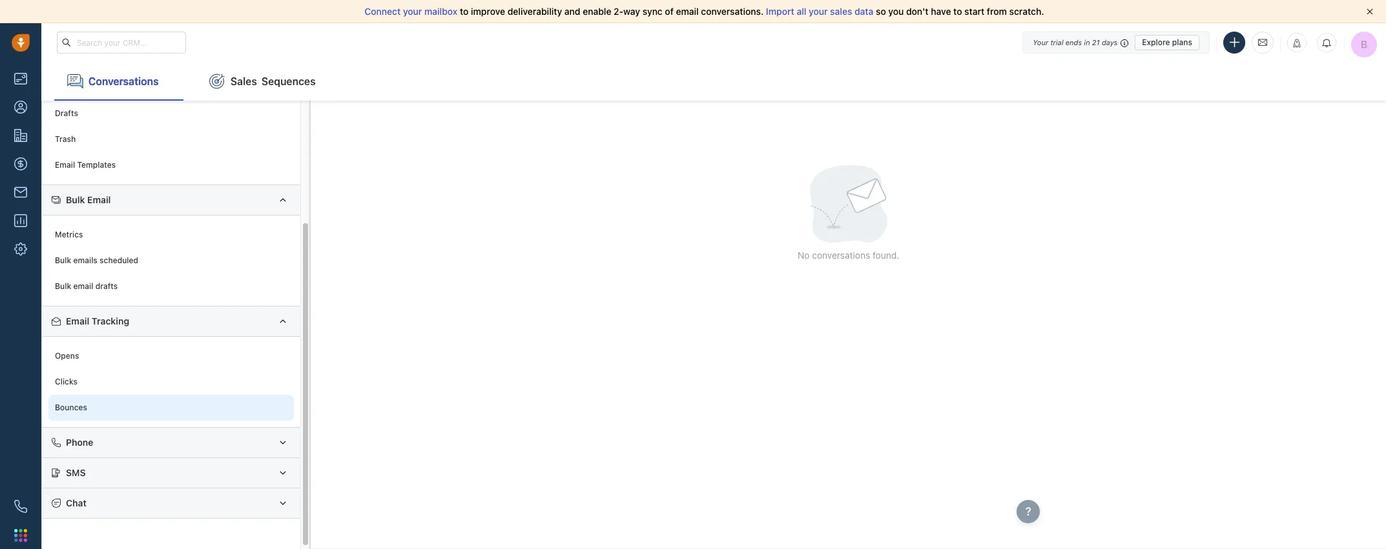 Task type: vqa. For each thing, say whether or not it's contained in the screenshot.
'You haven't connected klobrad84@gmail.com to the CRM. Connect it now to keep your conversations synced.'
no



Task type: describe. For each thing, give the bounding box(es) containing it.
1 your from the left
[[403, 6, 422, 17]]

you
[[888, 6, 904, 17]]

clicks
[[55, 377, 77, 387]]

ends
[[1065, 38, 1082, 46]]

bulk emails scheduled link
[[48, 248, 294, 274]]

send email image
[[1258, 37, 1267, 48]]

import
[[766, 6, 794, 17]]

scratch.
[[1009, 6, 1044, 17]]

emails
[[73, 256, 97, 266]]

phone
[[66, 437, 93, 448]]

your
[[1033, 38, 1048, 46]]

connect your mailbox link
[[365, 6, 460, 17]]

0 vertical spatial email
[[676, 6, 699, 17]]

have
[[931, 6, 951, 17]]

deliverability
[[507, 6, 562, 17]]

import all your sales data link
[[766, 6, 876, 17]]

1 vertical spatial email
[[87, 194, 111, 205]]

your trial ends in 21 days
[[1033, 38, 1117, 46]]

email templates link
[[48, 152, 294, 178]]

sales
[[231, 75, 257, 87]]

opens
[[55, 352, 79, 361]]

sales
[[830, 6, 852, 17]]

mailbox
[[424, 6, 457, 17]]

explore plans
[[1142, 37, 1192, 47]]

Search your CRM... text field
[[57, 32, 186, 54]]

connect your mailbox to improve deliverability and enable 2-way sync of email conversations. import all your sales data so you don't have to start from scratch.
[[365, 6, 1044, 17]]

start
[[964, 6, 985, 17]]

improve
[[471, 6, 505, 17]]

no
[[798, 250, 810, 261]]

so
[[876, 6, 886, 17]]

close image
[[1367, 8, 1373, 15]]

phone element
[[8, 494, 34, 520]]

and
[[564, 6, 580, 17]]

email for tracking
[[66, 316, 89, 327]]

phone image
[[14, 501, 27, 513]]

2 to from the left
[[953, 6, 962, 17]]

bounces
[[55, 403, 87, 413]]

0 horizontal spatial email
[[73, 282, 93, 292]]

what's new image
[[1292, 39, 1301, 48]]

bulk for bulk email
[[66, 194, 85, 205]]

conversations
[[812, 250, 870, 261]]



Task type: locate. For each thing, give the bounding box(es) containing it.
0 horizontal spatial to
[[460, 6, 469, 17]]

trash
[[55, 135, 76, 144]]

drafts
[[55, 109, 78, 118]]

your
[[403, 6, 422, 17], [809, 6, 828, 17]]

email left tracking at bottom left
[[66, 316, 89, 327]]

bulk
[[66, 194, 85, 205], [55, 256, 71, 266], [55, 282, 71, 292]]

1 horizontal spatial your
[[809, 6, 828, 17]]

1 to from the left
[[460, 6, 469, 17]]

opens link
[[48, 344, 294, 369]]

0 vertical spatial email
[[55, 160, 75, 170]]

0 horizontal spatial your
[[403, 6, 422, 17]]

conversations.
[[701, 6, 764, 17]]

bounces link
[[48, 395, 294, 421]]

email for templates
[[55, 160, 75, 170]]

0 vertical spatial bulk
[[66, 194, 85, 205]]

1 horizontal spatial email
[[676, 6, 699, 17]]

trash link
[[48, 127, 294, 152]]

email inside 'email templates' link
[[55, 160, 75, 170]]

email down trash
[[55, 160, 75, 170]]

metrics
[[55, 230, 83, 240]]

connect
[[365, 6, 401, 17]]

tracking
[[92, 316, 129, 327]]

bulk for bulk email drafts
[[55, 282, 71, 292]]

days
[[1102, 38, 1117, 46]]

explore plans link
[[1135, 35, 1199, 50]]

tab list
[[41, 62, 1386, 101]]

conversations
[[88, 75, 159, 87]]

email down templates
[[87, 194, 111, 205]]

found.
[[873, 250, 899, 261]]

bulk inside bulk email drafts link
[[55, 282, 71, 292]]

bulk email drafts link
[[48, 274, 294, 300]]

data
[[855, 6, 873, 17]]

of
[[665, 6, 674, 17]]

to
[[460, 6, 469, 17], [953, 6, 962, 17]]

1 vertical spatial email
[[73, 282, 93, 292]]

sales sequences
[[231, 75, 316, 87]]

21
[[1092, 38, 1100, 46]]

bulk for bulk emails scheduled
[[55, 256, 71, 266]]

plans
[[1172, 37, 1192, 47]]

way
[[623, 6, 640, 17]]

templates
[[77, 160, 116, 170]]

email
[[55, 160, 75, 170], [87, 194, 111, 205], [66, 316, 89, 327]]

2 vertical spatial bulk
[[55, 282, 71, 292]]

bulk down bulk emails scheduled
[[55, 282, 71, 292]]

sync
[[642, 6, 663, 17]]

bulk inside bulk emails scheduled link
[[55, 256, 71, 266]]

to right mailbox
[[460, 6, 469, 17]]

bulk emails scheduled
[[55, 256, 138, 266]]

bulk email drafts
[[55, 282, 118, 292]]

email
[[676, 6, 699, 17], [73, 282, 93, 292]]

explore
[[1142, 37, 1170, 47]]

1 vertical spatial bulk
[[55, 256, 71, 266]]

sms
[[66, 468, 86, 479]]

clicks link
[[48, 369, 294, 395]]

don't
[[906, 6, 929, 17]]

trial
[[1050, 38, 1063, 46]]

tab list containing conversations
[[41, 62, 1386, 101]]

in
[[1084, 38, 1090, 46]]

sequences
[[261, 75, 316, 87]]

1 horizontal spatial to
[[953, 6, 962, 17]]

bulk up metrics
[[66, 194, 85, 205]]

no conversations found.
[[798, 250, 899, 261]]

chat
[[66, 498, 86, 509]]

freshworks switcher image
[[14, 529, 27, 542]]

all
[[797, 6, 806, 17]]

to left start
[[953, 6, 962, 17]]

2 vertical spatial email
[[66, 316, 89, 327]]

2 your from the left
[[809, 6, 828, 17]]

drafts
[[95, 282, 118, 292]]

email left drafts
[[73, 282, 93, 292]]

email tracking
[[66, 316, 129, 327]]

enable
[[583, 6, 611, 17]]

email templates
[[55, 160, 116, 170]]

from
[[987, 6, 1007, 17]]

scheduled
[[100, 256, 138, 266]]

sales sequences link
[[196, 62, 329, 101]]

bulk email
[[66, 194, 111, 205]]

conversations link
[[54, 62, 183, 101]]

drafts link
[[48, 101, 294, 127]]

your left mailbox
[[403, 6, 422, 17]]

your right all
[[809, 6, 828, 17]]

metrics link
[[48, 222, 294, 248]]

email right of
[[676, 6, 699, 17]]

2-
[[614, 6, 623, 17]]

bulk left the emails
[[55, 256, 71, 266]]



